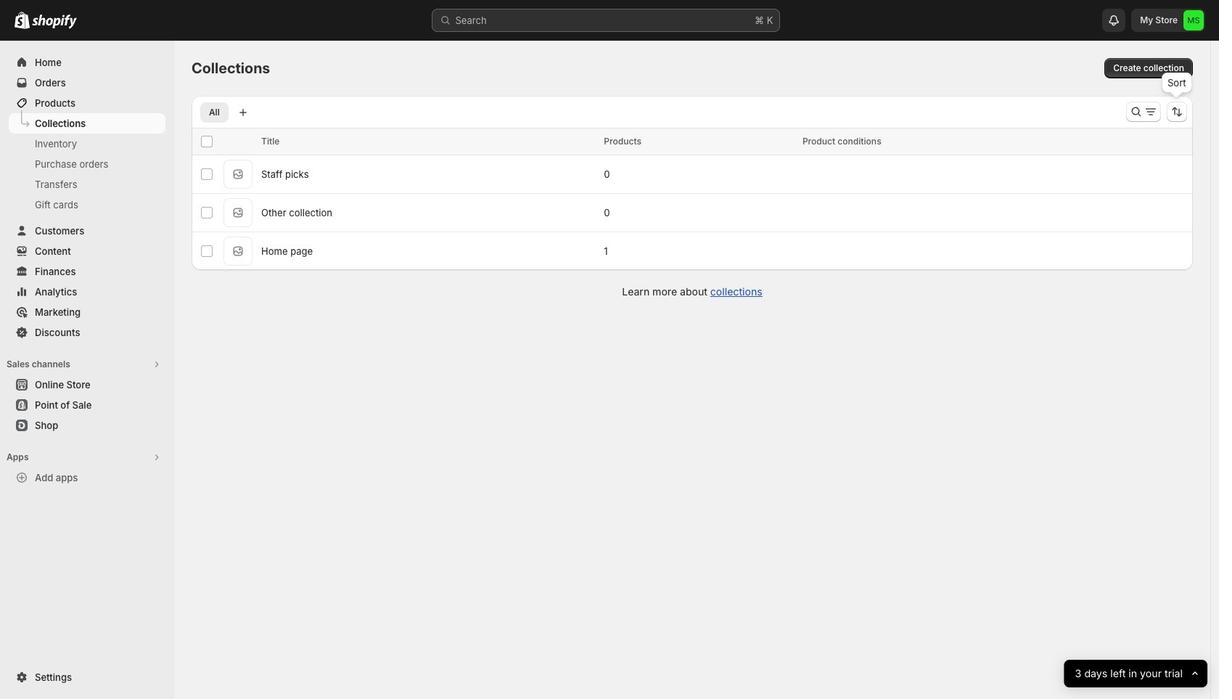 Task type: vqa. For each thing, say whether or not it's contained in the screenshot.
Enter time text field
no



Task type: describe. For each thing, give the bounding box(es) containing it.
shopify image
[[15, 12, 30, 29]]



Task type: locate. For each thing, give the bounding box(es) containing it.
my store image
[[1184, 10, 1205, 30]]

tooltip
[[1163, 73, 1193, 93]]

shopify image
[[32, 15, 77, 29]]



